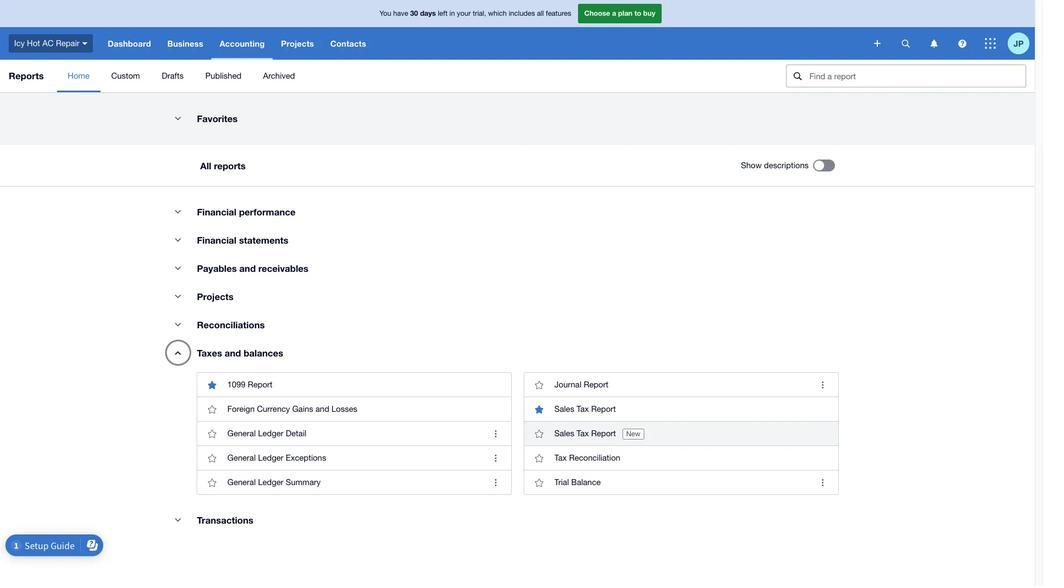 Task type: describe. For each thing, give the bounding box(es) containing it.
Find a report text field
[[808, 65, 1026, 87]]

1 horizontal spatial svg image
[[874, 40, 881, 47]]

jp button
[[1008, 27, 1035, 60]]

currency
[[257, 405, 290, 414]]

report down journal report
[[591, 405, 616, 414]]

collapse report group image for financial statements
[[167, 229, 189, 251]]

gains
[[292, 405, 313, 414]]

includes
[[509, 9, 535, 18]]

show descriptions
[[741, 161, 809, 170]]

statements
[[239, 235, 288, 246]]

all
[[537, 9, 544, 18]]

financial statements
[[197, 235, 288, 246]]

repair
[[56, 38, 79, 48]]

ac
[[42, 38, 54, 48]]

reconciliation
[[569, 454, 620, 463]]

sales tax report inside sales tax report link
[[554, 405, 616, 414]]

you have 30 days left in your trial, which includes all features
[[379, 9, 571, 18]]

days
[[420, 9, 436, 18]]

collapse report group image for projects
[[167, 286, 189, 307]]

sales tax report link
[[524, 397, 838, 422]]

foreign currency gains and losses link
[[197, 397, 511, 422]]

favorite image for general ledger detail
[[201, 423, 223, 445]]

home
[[68, 71, 90, 80]]

detail
[[286, 429, 306, 438]]

archived link
[[252, 60, 306, 92]]

remove favorite image for 1099 report
[[201, 374, 223, 396]]

reconciliations
[[197, 319, 265, 331]]

projects inside popup button
[[281, 39, 314, 48]]

favorite image for foreign currency gains and losses
[[201, 399, 223, 421]]

and for payables
[[239, 263, 256, 274]]

general ledger summary link
[[197, 470, 511, 495]]

icy hot ac repair button
[[0, 27, 100, 60]]

you
[[379, 9, 391, 18]]

contacts button
[[322, 27, 374, 60]]

general ledger detail
[[227, 429, 306, 438]]

jp
[[1014, 38, 1024, 48]]

journal
[[554, 380, 581, 390]]

published
[[205, 71, 241, 80]]

1099 report
[[227, 380, 273, 390]]

foreign
[[227, 405, 255, 414]]

all reports
[[200, 160, 246, 171]]

more options image for trial balance
[[812, 472, 834, 494]]

show
[[741, 161, 762, 170]]

payables and receivables
[[197, 263, 308, 274]]

30
[[410, 9, 418, 18]]

navigation containing dashboard
[[100, 27, 867, 60]]

banner containing jp
[[0, 0, 1035, 60]]

favorite image for general ledger summary
[[201, 472, 223, 494]]

have
[[393, 9, 408, 18]]

custom link
[[100, 60, 151, 92]]

remove favorite image for sales tax report
[[528, 399, 550, 421]]

choose a plan to buy
[[584, 9, 655, 18]]

business
[[167, 39, 203, 48]]

2 vertical spatial tax
[[554, 454, 567, 463]]

accounting button
[[211, 27, 273, 60]]

balance
[[571, 478, 601, 487]]

dashboard
[[108, 39, 151, 48]]

new
[[626, 430, 640, 438]]

archived
[[263, 71, 295, 80]]

general for general ledger summary
[[227, 478, 256, 487]]

favorite image for general ledger exceptions
[[201, 448, 223, 469]]

collapse report group image for favorites
[[167, 108, 189, 129]]

all
[[200, 160, 211, 171]]

general ledger exceptions
[[227, 454, 326, 463]]

drafts link
[[151, 60, 194, 92]]

0 horizontal spatial svg image
[[902, 39, 910, 48]]

published link
[[194, 60, 252, 92]]

ledger for detail
[[258, 429, 284, 438]]

report up reconciliation
[[591, 429, 616, 438]]

and for taxes
[[225, 348, 241, 359]]

icy
[[14, 38, 25, 48]]

2 horizontal spatial svg image
[[985, 38, 996, 49]]

journal report
[[554, 380, 608, 390]]

choose
[[584, 9, 610, 18]]

receivables
[[258, 263, 308, 274]]

collapse report group image for financial performance
[[167, 201, 189, 223]]

journal report link
[[524, 373, 838, 397]]

more options image for general ledger exceptions
[[485, 448, 507, 469]]

financial for financial statements
[[197, 235, 236, 246]]



Task type: vqa. For each thing, say whether or not it's contained in the screenshot.
the bottommost "More Options" ICON
no



Task type: locate. For each thing, give the bounding box(es) containing it.
0 vertical spatial collapse report group image
[[167, 108, 189, 129]]

ledger down general ledger exceptions
[[258, 478, 284, 487]]

menu containing home
[[57, 60, 777, 92]]

None field
[[786, 65, 1026, 87]]

favorites
[[197, 113, 238, 124]]

and right 'gains'
[[316, 405, 329, 414]]

favorite image inside general ledger summary link
[[201, 472, 223, 494]]

contacts
[[330, 39, 366, 48]]

2 ledger from the top
[[258, 454, 284, 463]]

which
[[488, 9, 507, 18]]

favorite image inside foreign currency gains and losses link
[[201, 399, 223, 421]]

3 collapse report group image from the top
[[167, 314, 189, 336]]

home link
[[57, 60, 100, 92]]

a
[[612, 9, 616, 18]]

losses
[[332, 405, 357, 414]]

1 horizontal spatial remove favorite image
[[528, 399, 550, 421]]

more options image inside general ledger detail link
[[485, 423, 507, 445]]

1 vertical spatial and
[[225, 348, 241, 359]]

report right journal
[[584, 380, 608, 390]]

svg image
[[985, 38, 996, 49], [902, 39, 910, 48], [958, 39, 966, 48]]

tax up tax reconciliation
[[577, 429, 589, 438]]

sales up tax reconciliation
[[554, 429, 574, 438]]

1 more options image from the top
[[485, 423, 507, 445]]

0 horizontal spatial svg image
[[82, 42, 88, 45]]

1 vertical spatial ledger
[[258, 454, 284, 463]]

2 vertical spatial collapse report group image
[[167, 229, 189, 251]]

exceptions
[[286, 454, 326, 463]]

sales down journal
[[554, 405, 574, 414]]

icy hot ac repair
[[14, 38, 79, 48]]

0 vertical spatial and
[[239, 263, 256, 274]]

1 vertical spatial remove favorite image
[[528, 399, 550, 421]]

performance
[[239, 206, 296, 218]]

projects down payables
[[197, 291, 234, 303]]

expand report group image
[[167, 342, 189, 364]]

menu
[[57, 60, 777, 92]]

taxes
[[197, 348, 222, 359]]

financial for financial performance
[[197, 206, 236, 218]]

favorite image for trial balance
[[528, 472, 550, 494]]

0 vertical spatial remove favorite image
[[201, 374, 223, 396]]

2 sales tax report from the top
[[554, 429, 616, 438]]

1099
[[227, 380, 245, 390]]

0 vertical spatial tax
[[577, 405, 589, 414]]

balances
[[244, 348, 283, 359]]

financial
[[197, 206, 236, 218], [197, 235, 236, 246]]

3 general from the top
[[227, 478, 256, 487]]

accounting
[[220, 39, 265, 48]]

general
[[227, 429, 256, 438], [227, 454, 256, 463], [227, 478, 256, 487]]

tax down journal report
[[577, 405, 589, 414]]

collapse report group image for reconciliations
[[167, 314, 189, 336]]

0 vertical spatial ledger
[[258, 429, 284, 438]]

0 vertical spatial more options image
[[485, 423, 507, 445]]

favorite image for journal report
[[528, 374, 550, 396]]

sales inside sales tax report link
[[554, 405, 574, 414]]

more options image inside journal report 'link'
[[812, 374, 834, 396]]

1 sales tax report from the top
[[554, 405, 616, 414]]

remove favorite image inside 1099 report link
[[201, 374, 223, 396]]

report right the 1099
[[248, 380, 273, 390]]

general ledger detail link
[[197, 422, 511, 446]]

1 collapse report group image from the top
[[167, 108, 189, 129]]

ledger for summary
[[258, 478, 284, 487]]

more options image for general ledger summary
[[485, 472, 507, 494]]

2 general from the top
[[227, 454, 256, 463]]

drafts
[[162, 71, 184, 80]]

sales tax report
[[554, 405, 616, 414], [554, 429, 616, 438]]

2 financial from the top
[[197, 235, 236, 246]]

collapse report group image
[[167, 258, 189, 279], [167, 286, 189, 307], [167, 314, 189, 336], [167, 510, 189, 531]]

ledger down currency
[[258, 429, 284, 438]]

favorite image inside general ledger exceptions link
[[201, 448, 223, 469]]

svg image
[[930, 39, 937, 48], [874, 40, 881, 47], [82, 42, 88, 45]]

projects
[[281, 39, 314, 48], [197, 291, 234, 303]]

and down financial statements
[[239, 263, 256, 274]]

tax reconciliation
[[554, 454, 620, 463]]

2 collapse report group image from the top
[[167, 201, 189, 223]]

remove favorite image inside sales tax report link
[[528, 399, 550, 421]]

and right the taxes
[[225, 348, 241, 359]]

summary
[[286, 478, 321, 487]]

report
[[248, 380, 273, 390], [584, 380, 608, 390], [591, 405, 616, 414], [591, 429, 616, 438]]

foreign currency gains and losses
[[227, 405, 357, 414]]

2 collapse report group image from the top
[[167, 286, 189, 307]]

1 general from the top
[[227, 429, 256, 438]]

business button
[[159, 27, 211, 60]]

1 vertical spatial collapse report group image
[[167, 201, 189, 223]]

3 ledger from the top
[[258, 478, 284, 487]]

favorite image
[[201, 423, 223, 445], [528, 423, 550, 445], [528, 448, 550, 469]]

1 ledger from the top
[[258, 429, 284, 438]]

trial balance link
[[524, 470, 838, 495]]

report inside 'link'
[[584, 380, 608, 390]]

financial performance
[[197, 206, 296, 218]]

2 vertical spatial and
[[316, 405, 329, 414]]

tax up trial
[[554, 454, 567, 463]]

tax reconciliation link
[[524, 446, 838, 470]]

1 financial from the top
[[197, 206, 236, 218]]

0 vertical spatial sales
[[554, 405, 574, 414]]

1 vertical spatial general
[[227, 454, 256, 463]]

2 vertical spatial ledger
[[258, 478, 284, 487]]

1 vertical spatial financial
[[197, 235, 236, 246]]

transactions
[[197, 515, 253, 526]]

ledger for exceptions
[[258, 454, 284, 463]]

ledger
[[258, 429, 284, 438], [258, 454, 284, 463], [258, 478, 284, 487]]

more options image inside general ledger summary link
[[485, 472, 507, 494]]

favorite image for tax reconciliation
[[528, 448, 550, 469]]

to
[[635, 9, 641, 18]]

collapse report group image for transactions
[[167, 510, 189, 531]]

more options image inside trial balance link
[[812, 472, 834, 494]]

in
[[449, 9, 455, 18]]

2 sales from the top
[[554, 429, 574, 438]]

ledger up general ledger summary
[[258, 454, 284, 463]]

0 horizontal spatial projects
[[197, 291, 234, 303]]

1 collapse report group image from the top
[[167, 258, 189, 279]]

general down general ledger detail on the bottom
[[227, 454, 256, 463]]

general ledger summary
[[227, 478, 321, 487]]

general up transactions
[[227, 478, 256, 487]]

1 vertical spatial tax
[[577, 429, 589, 438]]

left
[[438, 9, 448, 18]]

hot
[[27, 38, 40, 48]]

more options image
[[485, 423, 507, 445], [485, 448, 507, 469]]

1 vertical spatial projects
[[197, 291, 234, 303]]

sales tax report up tax reconciliation
[[554, 429, 616, 438]]

sales tax report down journal report
[[554, 405, 616, 414]]

favorite image inside tax reconciliation link
[[528, 448, 550, 469]]

trial
[[554, 478, 569, 487]]

more options image for general ledger detail
[[485, 423, 507, 445]]

descriptions
[[764, 161, 809, 170]]

collapse report group image for payables and receivables
[[167, 258, 189, 279]]

dashboard link
[[100, 27, 159, 60]]

general for general ledger exceptions
[[227, 454, 256, 463]]

1 horizontal spatial svg image
[[958, 39, 966, 48]]

financial up financial statements
[[197, 206, 236, 218]]

payables
[[197, 263, 237, 274]]

0 vertical spatial projects
[[281, 39, 314, 48]]

custom
[[111, 71, 140, 80]]

taxes and balances
[[197, 348, 283, 359]]

financial up payables
[[197, 235, 236, 246]]

1 vertical spatial sales
[[554, 429, 574, 438]]

reports
[[214, 160, 246, 171]]

trial balance
[[554, 478, 601, 487]]

1 vertical spatial more options image
[[485, 448, 507, 469]]

favorite image inside trial balance link
[[528, 472, 550, 494]]

features
[[546, 9, 571, 18]]

general for general ledger detail
[[227, 429, 256, 438]]

favorite image inside general ledger detail link
[[201, 423, 223, 445]]

0 vertical spatial general
[[227, 429, 256, 438]]

more options image
[[812, 374, 834, 396], [485, 472, 507, 494], [812, 472, 834, 494]]

0 vertical spatial sales tax report
[[554, 405, 616, 414]]

favorite image inside journal report 'link'
[[528, 374, 550, 396]]

your
[[457, 9, 471, 18]]

tax
[[577, 405, 589, 414], [577, 429, 589, 438], [554, 454, 567, 463]]

3 collapse report group image from the top
[[167, 229, 189, 251]]

collapse report group image
[[167, 108, 189, 129], [167, 201, 189, 223], [167, 229, 189, 251]]

favorite image
[[528, 374, 550, 396], [201, 399, 223, 421], [201, 448, 223, 469], [201, 472, 223, 494], [528, 472, 550, 494]]

1099 report link
[[197, 373, 511, 397]]

svg image inside icy hot ac repair popup button
[[82, 42, 88, 45]]

projects button
[[273, 27, 322, 60]]

trial,
[[473, 9, 486, 18]]

plan
[[618, 9, 633, 18]]

general down foreign
[[227, 429, 256, 438]]

banner
[[0, 0, 1035, 60]]

reports
[[9, 70, 44, 81]]

projects up archived
[[281, 39, 314, 48]]

1 sales from the top
[[554, 405, 574, 414]]

1 horizontal spatial projects
[[281, 39, 314, 48]]

sales
[[554, 405, 574, 414], [554, 429, 574, 438]]

navigation
[[100, 27, 867, 60]]

1 vertical spatial sales tax report
[[554, 429, 616, 438]]

more options image for journal report
[[812, 374, 834, 396]]

0 horizontal spatial remove favorite image
[[201, 374, 223, 396]]

2 horizontal spatial svg image
[[930, 39, 937, 48]]

4 collapse report group image from the top
[[167, 510, 189, 531]]

and
[[239, 263, 256, 274], [225, 348, 241, 359], [316, 405, 329, 414]]

buy
[[643, 9, 655, 18]]

0 vertical spatial financial
[[197, 206, 236, 218]]

remove favorite image
[[201, 374, 223, 396], [528, 399, 550, 421]]

general ledger exceptions link
[[197, 446, 511, 470]]

2 vertical spatial general
[[227, 478, 256, 487]]

2 more options image from the top
[[485, 448, 507, 469]]



